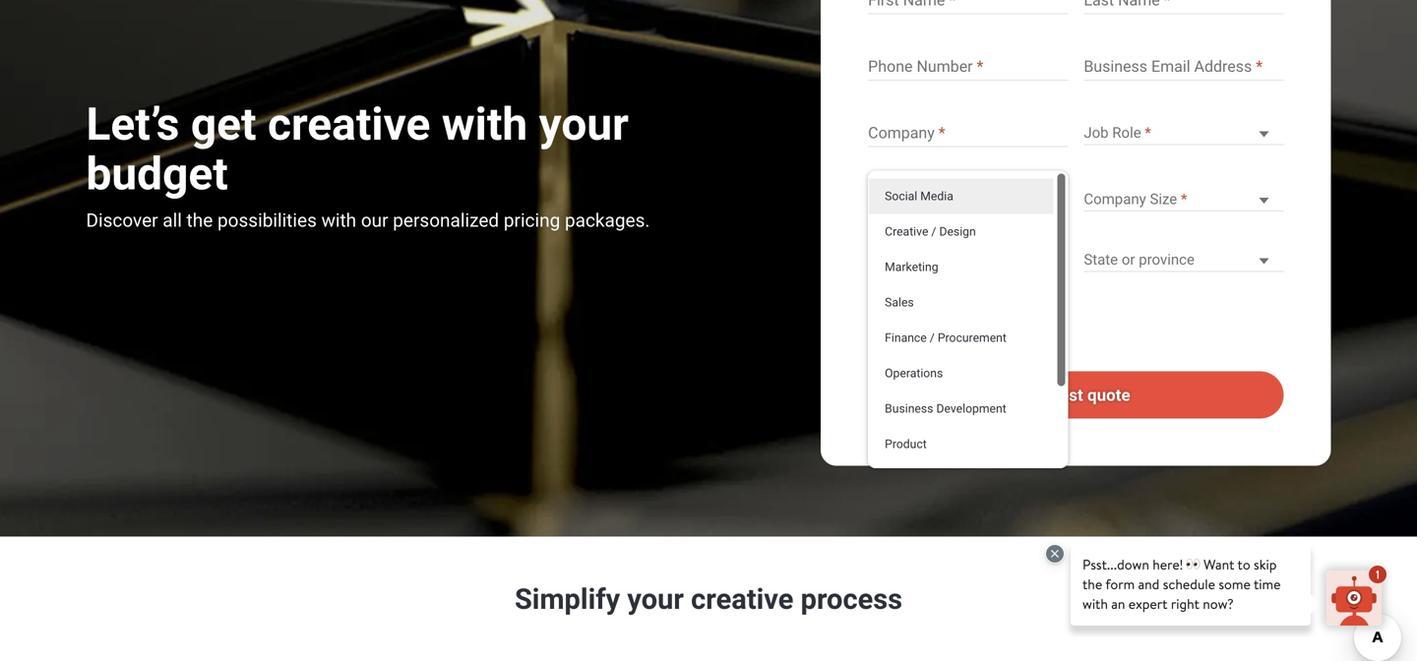 Task type: vqa. For each thing, say whether or not it's contained in the screenshot.
saved
no



Task type: describe. For each thing, give the bounding box(es) containing it.
get
[[191, 98, 256, 150]]

keep
[[902, 292, 930, 307]]

united states
[[868, 251, 956, 268]]

country
[[868, 233, 906, 246]]

updates.
[[949, 340, 998, 355]]

country *
[[868, 233, 913, 246]]

*
[[909, 233, 913, 246]]

budget
[[86, 148, 228, 200]]

Phone Number text field
[[868, 57, 1068, 81]]

product
[[902, 340, 946, 355]]

me
[[934, 292, 952, 307]]

creative for get
[[268, 98, 431, 150]]



Task type: locate. For each thing, give the bounding box(es) containing it.
Last Name text field
[[1084, 0, 1284, 14]]

with
[[442, 98, 528, 150], [1005, 292, 1028, 307]]

1 horizontal spatial creative
[[691, 583, 794, 616]]

0 vertical spatial with
[[442, 98, 528, 150]]

events,
[[963, 324, 1003, 339]]

0 vertical spatial creative
[[268, 98, 431, 150]]

let's get creative with your budget banner
[[0, 0, 1417, 540]]

request quote button
[[868, 372, 1284, 419]]

let's get creative with your budget
[[86, 98, 629, 200]]

1 vertical spatial creative
[[691, 583, 794, 616]]

editorial
[[974, 308, 1019, 323]]

Company text field
[[868, 123, 1068, 147]]

newsletters,
[[902, 308, 970, 323]]

1 vertical spatial with
[[1005, 292, 1028, 307]]

your
[[539, 98, 629, 150], [627, 583, 684, 616]]

request
[[1022, 385, 1084, 405]]

creative
[[268, 98, 431, 150], [691, 583, 794, 616]]

keep me updated with newsletters, editorial highlights, events, and product updates.
[[902, 292, 1028, 355]]

with for creative
[[442, 98, 528, 150]]

states
[[914, 251, 956, 268]]

with inside keep me updated with newsletters, editorial highlights, events, and product updates.
[[1005, 292, 1028, 307]]

united
[[868, 251, 911, 268]]

Business Email Address text field
[[1084, 57, 1284, 81]]

with inside 'let's get creative with your budget'
[[442, 98, 528, 150]]

0 horizontal spatial creative
[[268, 98, 431, 150]]

quote
[[1088, 385, 1131, 405]]

and
[[1006, 324, 1027, 339]]

simplify
[[515, 583, 620, 616]]

First Name text field
[[868, 0, 1068, 14]]

creative inside 'let's get creative with your budget'
[[268, 98, 431, 150]]

1 horizontal spatial with
[[1005, 292, 1028, 307]]

0 horizontal spatial with
[[442, 98, 528, 150]]

process
[[801, 583, 903, 616]]

your inside 'let's get creative with your budget'
[[539, 98, 629, 150]]

updated
[[955, 292, 1001, 307]]

1 vertical spatial your
[[627, 583, 684, 616]]

simplify your creative process
[[515, 583, 903, 616]]

request quote
[[1022, 385, 1131, 405]]

let's
[[86, 98, 180, 150]]

0 vertical spatial your
[[539, 98, 629, 150]]

highlights,
[[902, 324, 960, 339]]

creative for your
[[691, 583, 794, 616]]

with for updated
[[1005, 292, 1028, 307]]



